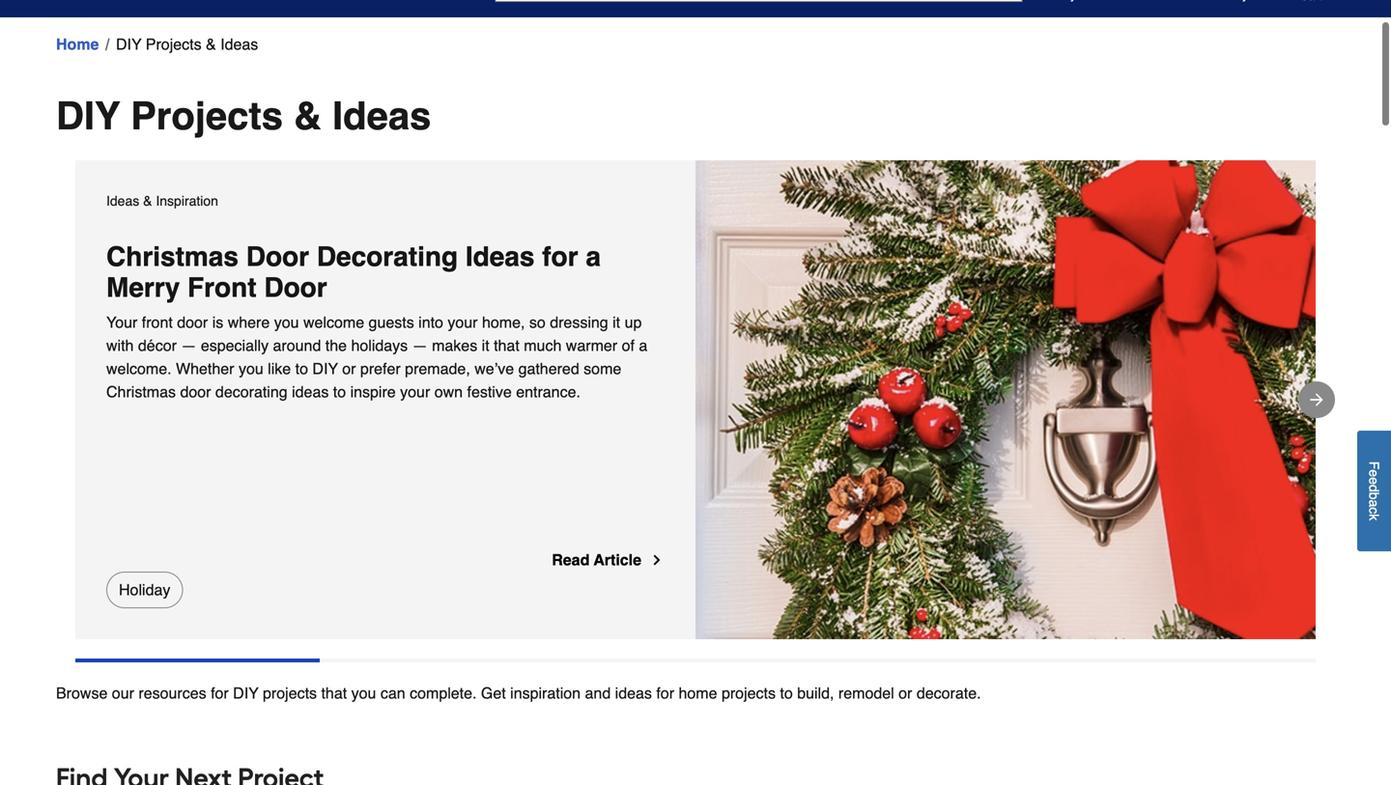 Task type: locate. For each thing, give the bounding box(es) containing it.
that down home,
[[494, 337, 520, 355]]

1 vertical spatial or
[[899, 684, 912, 702]]

b
[[1367, 492, 1382, 500]]

a
[[586, 242, 601, 272], [639, 337, 648, 355], [1367, 500, 1382, 507]]

& inside button
[[206, 35, 216, 53]]

to left inspire at the left of the page
[[333, 383, 346, 401]]

0 vertical spatial &
[[206, 35, 216, 53]]

2 horizontal spatial a
[[1367, 500, 1382, 507]]

read article link
[[552, 549, 665, 572]]

ideas right and
[[615, 684, 652, 702]]

diy inside diy projects & ideas button
[[116, 35, 142, 53]]

that
[[494, 337, 520, 355], [321, 684, 347, 702]]

home link
[[56, 33, 99, 56]]

1 horizontal spatial &
[[206, 35, 216, 53]]

a inside button
[[1367, 500, 1382, 507]]

e up b
[[1367, 477, 1382, 485]]

2 horizontal spatial you
[[351, 684, 376, 702]]

own
[[434, 383, 463, 401]]

the
[[325, 337, 347, 355]]

build,
[[797, 684, 834, 702]]

ideas
[[220, 35, 258, 53], [332, 94, 431, 138], [106, 193, 139, 209], [466, 242, 535, 272]]

your down premade,
[[400, 383, 430, 401]]

for
[[542, 242, 578, 272], [211, 684, 229, 702], [656, 684, 674, 702]]

0 vertical spatial or
[[342, 360, 356, 378]]

ideas & inspiration
[[106, 193, 218, 209]]

or down 'the'
[[342, 360, 356, 378]]

your up makes
[[448, 314, 478, 331]]

1 horizontal spatial that
[[494, 337, 520, 355]]

1 vertical spatial a
[[639, 337, 648, 355]]

resources
[[139, 684, 206, 702]]

None search field
[[495, 0, 1023, 20]]

we've
[[475, 360, 514, 378]]

0 vertical spatial your
[[448, 314, 478, 331]]

door
[[246, 242, 309, 272], [264, 272, 327, 303]]

to right like at top
[[295, 360, 308, 378]]

1 vertical spatial to
[[333, 383, 346, 401]]

1 vertical spatial your
[[400, 383, 430, 401]]

e
[[1367, 470, 1382, 477], [1367, 477, 1382, 485]]

merry
[[106, 272, 180, 303]]

0 horizontal spatial that
[[321, 684, 347, 702]]

find your next project heading
[[56, 759, 1335, 785]]

1 horizontal spatial —
[[412, 337, 428, 355]]

it
[[613, 314, 620, 331], [482, 337, 489, 355]]

you left the can
[[351, 684, 376, 702]]

0 horizontal spatial for
[[211, 684, 229, 702]]

inspiration
[[156, 193, 218, 209]]

is
[[212, 314, 223, 331]]

1 vertical spatial diy projects & ideas
[[56, 94, 431, 138]]

decorating
[[215, 383, 288, 401]]

1 horizontal spatial ideas
[[615, 684, 652, 702]]

0 horizontal spatial ideas
[[292, 383, 329, 401]]

1 e from the top
[[1367, 470, 1382, 477]]

festive
[[467, 383, 512, 401]]

1 horizontal spatial you
[[274, 314, 299, 331]]

1 horizontal spatial to
[[333, 383, 346, 401]]

1 vertical spatial it
[[482, 337, 489, 355]]

2 projects from the left
[[722, 684, 776, 702]]

some
[[584, 360, 621, 378]]

that left the can
[[321, 684, 347, 702]]

christmas down the ideas & inspiration
[[106, 242, 239, 272]]

ideas inside your front door is where you welcome guests into your home, so dressing it up with décor — especially around the holidays — makes it that much warmer of a welcome. whether you like to diy or prefer premade, we've gathered some christmas door decorating ideas to inspire your own festive entrance.
[[292, 383, 329, 401]]

1 vertical spatial you
[[239, 360, 263, 378]]

1 vertical spatial christmas
[[106, 383, 176, 401]]

diy right home
[[116, 35, 142, 53]]

a up 'k'
[[1367, 500, 1382, 507]]

0 vertical spatial that
[[494, 337, 520, 355]]

— up the whether
[[181, 337, 196, 355]]

christmas door decorating ideas for a merry front door link
[[106, 242, 665, 303]]

k
[[1367, 514, 1382, 521]]

premade,
[[405, 360, 470, 378]]

a inside christmas door decorating ideas for a merry front door
[[586, 242, 601, 272]]

0 horizontal spatial —
[[181, 337, 196, 355]]

— down "into"
[[412, 337, 428, 355]]

to
[[295, 360, 308, 378], [333, 383, 346, 401], [780, 684, 793, 702]]

0 vertical spatial it
[[613, 314, 620, 331]]

it left up
[[613, 314, 620, 331]]

1 horizontal spatial projects
[[722, 684, 776, 702]]

0 horizontal spatial you
[[239, 360, 263, 378]]

or right remodel
[[899, 684, 912, 702]]

2 vertical spatial a
[[1367, 500, 1382, 507]]

1 christmas from the top
[[106, 242, 239, 272]]

a for f e e d b a c k
[[1367, 500, 1382, 507]]

remodel
[[838, 684, 894, 702]]

0 vertical spatial to
[[295, 360, 308, 378]]

for right resources
[[211, 684, 229, 702]]

you
[[274, 314, 299, 331], [239, 360, 263, 378], [351, 684, 376, 702]]

0 horizontal spatial projects
[[263, 684, 317, 702]]

to left build,
[[780, 684, 793, 702]]

0 vertical spatial door
[[177, 314, 208, 331]]

read article
[[552, 551, 641, 569]]

scrollbar
[[75, 659, 320, 663]]

for left home
[[656, 684, 674, 702]]

ideas inside christmas door decorating ideas for a merry front door
[[466, 242, 535, 272]]

&
[[206, 35, 216, 53], [294, 94, 322, 138], [143, 193, 152, 209]]

ideas
[[292, 383, 329, 401], [615, 684, 652, 702]]

or
[[342, 360, 356, 378], [899, 684, 912, 702]]

diy
[[116, 35, 142, 53], [56, 94, 120, 138], [312, 360, 338, 378], [233, 684, 259, 702]]

f
[[1367, 461, 1382, 470]]

a snowy evergreen wreath with pinecones, apples, berries and an offset red bow on a white door. image
[[696, 160, 1316, 640]]

your front door is where you welcome guests into your home, so dressing it up with décor — especially around the holidays — makes it that much warmer of a welcome. whether you like to diy or prefer premade, we've gathered some christmas door decorating ideas to inspire your own festive entrance.
[[106, 314, 648, 401]]

2 horizontal spatial to
[[780, 684, 793, 702]]

ideas down "around"
[[292, 383, 329, 401]]

christmas down welcome. in the left of the page
[[106, 383, 176, 401]]

welcome.
[[106, 360, 172, 378]]

projects down diy projects & ideas button
[[131, 94, 283, 138]]

projects
[[263, 684, 317, 702], [722, 684, 776, 702]]

2 e from the top
[[1367, 477, 1382, 485]]

dressing
[[550, 314, 608, 331]]

around
[[273, 337, 321, 355]]

1 vertical spatial projects
[[131, 94, 283, 138]]

a inside your front door is where you welcome guests into your home, so dressing it up with décor — especially around the holidays — makes it that much warmer of a welcome. whether you like to diy or prefer premade, we've gathered some christmas door decorating ideas to inspire your own festive entrance.
[[639, 337, 648, 355]]

your
[[448, 314, 478, 331], [400, 383, 430, 401]]

1 horizontal spatial a
[[639, 337, 648, 355]]

a right of at the top left of the page
[[639, 337, 648, 355]]

diy projects & ideas
[[116, 35, 258, 53], [56, 94, 431, 138]]

you up "decorating"
[[239, 360, 263, 378]]

0 vertical spatial ideas
[[292, 383, 329, 401]]

that inside your front door is where you welcome guests into your home, so dressing it up with décor — especially around the holidays — makes it that much warmer of a welcome. whether you like to diy or prefer premade, we've gathered some christmas door decorating ideas to inspire your own festive entrance.
[[494, 337, 520, 355]]

door down the whether
[[180, 383, 211, 401]]

door left is
[[177, 314, 208, 331]]

1 horizontal spatial for
[[542, 242, 578, 272]]

get
[[481, 684, 506, 702]]

1 horizontal spatial or
[[899, 684, 912, 702]]

2 horizontal spatial for
[[656, 684, 674, 702]]

f e e d b a c k button
[[1357, 431, 1391, 552]]

decorating
[[317, 242, 458, 272]]

with
[[106, 337, 134, 355]]

0 vertical spatial projects
[[146, 35, 202, 53]]

of
[[622, 337, 635, 355]]

christmas
[[106, 242, 239, 272], [106, 383, 176, 401]]

you up "around"
[[274, 314, 299, 331]]

so
[[529, 314, 546, 331]]

0 horizontal spatial &
[[143, 193, 152, 209]]

whether
[[176, 360, 234, 378]]

—
[[181, 337, 196, 355], [412, 337, 428, 355]]

1 horizontal spatial it
[[613, 314, 620, 331]]

0 vertical spatial christmas
[[106, 242, 239, 272]]

diy down 'the'
[[312, 360, 338, 378]]

diy projects & ideas button
[[116, 33, 258, 56]]

2 vertical spatial you
[[351, 684, 376, 702]]

it up we've
[[482, 337, 489, 355]]

door up welcome
[[264, 272, 327, 303]]

door up where
[[246, 242, 309, 272]]

1 vertical spatial &
[[294, 94, 322, 138]]

1 vertical spatial that
[[321, 684, 347, 702]]

0 horizontal spatial a
[[586, 242, 601, 272]]

2 christmas from the top
[[106, 383, 176, 401]]

for up dressing
[[542, 242, 578, 272]]

0 vertical spatial a
[[586, 242, 601, 272]]

d
[[1367, 485, 1382, 492]]

0 horizontal spatial or
[[342, 360, 356, 378]]

2 horizontal spatial &
[[294, 94, 322, 138]]

e up d in the right of the page
[[1367, 470, 1382, 477]]

projects right home
[[146, 35, 202, 53]]

projects
[[146, 35, 202, 53], [131, 94, 283, 138]]

warmer
[[566, 337, 617, 355]]

especially
[[201, 337, 269, 355]]

1 projects from the left
[[263, 684, 317, 702]]

1 horizontal spatial your
[[448, 314, 478, 331]]

a up dressing
[[586, 242, 601, 272]]

door
[[177, 314, 208, 331], [180, 383, 211, 401]]



Task type: vqa. For each thing, say whether or not it's contained in the screenshot.
CHEVRON RIGHT ICON
yes



Task type: describe. For each thing, give the bounding box(es) containing it.
2 vertical spatial &
[[143, 193, 152, 209]]

diy inside your front door is where you welcome guests into your home, so dressing it up with décor — especially around the holidays — makes it that much warmer of a welcome. whether you like to diy or prefer premade, we've gathered some christmas door decorating ideas to inspire your own festive entrance.
[[312, 360, 338, 378]]

browse our resources for diy projects that you can complete. get inspiration and ideas for home projects to build, remodel or decorate.
[[56, 684, 981, 702]]

2 vertical spatial to
[[780, 684, 793, 702]]

holiday link
[[106, 572, 183, 609]]

much
[[524, 337, 562, 355]]

c
[[1367, 507, 1382, 514]]

prefer
[[360, 360, 401, 378]]

christmas door decorating ideas for a merry front door
[[106, 242, 608, 303]]

complete.
[[410, 684, 477, 702]]

gathered
[[518, 360, 579, 378]]

where
[[228, 314, 270, 331]]

christmas inside your front door is where you welcome guests into your home, so dressing it up with décor — especially around the holidays — makes it that much warmer of a welcome. whether you like to diy or prefer premade, we've gathered some christmas door decorating ideas to inspire your own festive entrance.
[[106, 383, 176, 401]]

and
[[585, 684, 611, 702]]

arrow right image
[[1307, 390, 1326, 410]]

christmas inside christmas door decorating ideas for a merry front door
[[106, 242, 239, 272]]

inspiration
[[510, 684, 581, 702]]

diy down home link
[[56, 94, 120, 138]]

front
[[187, 272, 257, 303]]

1 vertical spatial ideas
[[615, 684, 652, 702]]

decorate.
[[917, 684, 981, 702]]

can
[[381, 684, 405, 702]]

holiday
[[119, 581, 170, 599]]

welcome
[[303, 314, 364, 331]]

0 horizontal spatial it
[[482, 337, 489, 355]]

like
[[268, 360, 291, 378]]

article
[[594, 551, 641, 569]]

for inside christmas door decorating ideas for a merry front door
[[542, 242, 578, 272]]

projects inside diy projects & ideas button
[[146, 35, 202, 53]]

home
[[56, 35, 99, 53]]

a for christmas door decorating ideas for a merry front door
[[586, 242, 601, 272]]

0 vertical spatial you
[[274, 314, 299, 331]]

inspire
[[350, 383, 396, 401]]

décor
[[138, 337, 177, 355]]

or inside your front door is where you welcome guests into your home, so dressing it up with décor — especially around the holidays — makes it that much warmer of a welcome. whether you like to diy or prefer premade, we've gathered some christmas door decorating ideas to inspire your own festive entrance.
[[342, 360, 356, 378]]

chevron right image
[[649, 553, 665, 568]]

holidays
[[351, 337, 408, 355]]

0 horizontal spatial your
[[400, 383, 430, 401]]

f e e d b a c k
[[1367, 461, 1382, 521]]

guests
[[369, 314, 414, 331]]

0 horizontal spatial to
[[295, 360, 308, 378]]

home,
[[482, 314, 525, 331]]

front
[[142, 314, 173, 331]]

up
[[625, 314, 642, 331]]

diy right resources
[[233, 684, 259, 702]]

our
[[112, 684, 134, 702]]

ideas inside button
[[220, 35, 258, 53]]

your
[[106, 314, 138, 331]]

0 vertical spatial diy projects & ideas
[[116, 35, 258, 53]]

home
[[679, 684, 717, 702]]

browse
[[56, 684, 108, 702]]

read
[[552, 551, 590, 569]]

1 — from the left
[[181, 337, 196, 355]]

2 — from the left
[[412, 337, 428, 355]]

entrance.
[[516, 383, 581, 401]]

1 vertical spatial door
[[180, 383, 211, 401]]

makes
[[432, 337, 477, 355]]

into
[[418, 314, 443, 331]]



